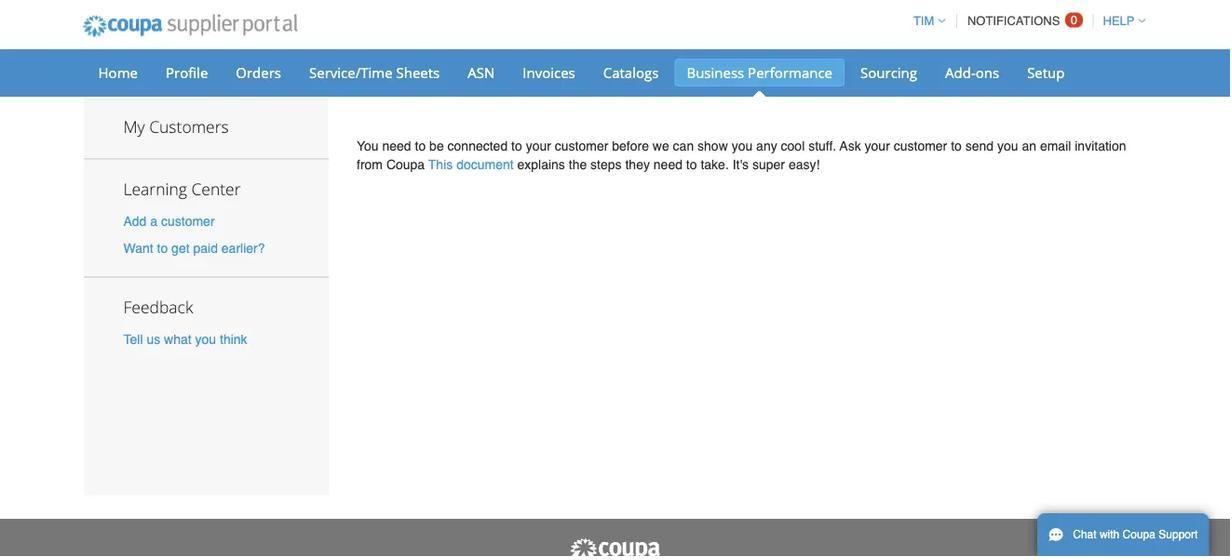 Task type: describe. For each thing, give the bounding box(es) containing it.
notifications
[[967, 14, 1060, 28]]

tim link
[[905, 14, 945, 28]]

to left send
[[951, 139, 962, 154]]

1 horizontal spatial you
[[732, 139, 753, 154]]

add-ons
[[945, 63, 999, 82]]

this
[[428, 157, 453, 172]]

asn
[[468, 63, 495, 82]]

2 your from the left
[[865, 139, 890, 154]]

take.
[[701, 157, 729, 172]]

learning center
[[123, 178, 241, 200]]

notifications 0
[[967, 13, 1078, 28]]

catalogs
[[603, 63, 659, 82]]

to down can
[[686, 157, 697, 172]]

we
[[653, 139, 669, 154]]

2 horizontal spatial you
[[997, 139, 1018, 154]]

home link
[[86, 59, 150, 87]]

help link
[[1095, 14, 1146, 28]]

send
[[965, 139, 994, 154]]

add
[[123, 214, 147, 228]]

invoices
[[523, 63, 575, 82]]

sheets
[[396, 63, 440, 82]]

any
[[756, 139, 777, 154]]

service/time sheets
[[309, 63, 440, 82]]

learning
[[123, 178, 187, 200]]

this document explains the steps they need to take. it's super easy!
[[428, 157, 820, 172]]

stuff.
[[808, 139, 836, 154]]

setup
[[1027, 63, 1065, 82]]

performance
[[748, 63, 833, 82]]

paid
[[193, 241, 218, 256]]

add a customer link
[[123, 214, 215, 228]]

can
[[673, 139, 694, 154]]

coupa inside you need to be connected to your customer before we can show you any cool stuff.  ask your customer to send you an email invitation from coupa
[[386, 157, 425, 172]]

setup link
[[1015, 59, 1077, 87]]

business
[[687, 63, 744, 82]]

want to get paid earlier? link
[[123, 241, 265, 256]]

1 horizontal spatial need
[[654, 157, 683, 172]]

cool
[[781, 139, 805, 154]]

sourcing
[[861, 63, 917, 82]]

add a customer
[[123, 214, 215, 228]]

center
[[191, 178, 241, 200]]

easy!
[[789, 157, 820, 172]]

orders
[[236, 63, 281, 82]]

it's
[[733, 157, 749, 172]]

tell us what you think button
[[123, 330, 247, 349]]

coupa inside button
[[1123, 529, 1156, 542]]

ask
[[840, 139, 861, 154]]

0
[[1071, 13, 1078, 27]]

to up "explains"
[[511, 139, 522, 154]]

they
[[625, 157, 650, 172]]

want to get paid earlier?
[[123, 241, 265, 256]]

invoices link
[[511, 59, 587, 87]]

a
[[150, 214, 157, 228]]

super
[[752, 157, 785, 172]]

support
[[1159, 529, 1198, 542]]

you need to be connected to your customer before we can show you any cool stuff.  ask your customer to send you an email invitation from coupa
[[357, 139, 1126, 172]]

tell us what you think
[[123, 332, 247, 347]]

0 vertical spatial coupa supplier portal image
[[70, 3, 310, 49]]

home
[[98, 63, 138, 82]]

2 horizontal spatial customer
[[894, 139, 947, 154]]

orders link
[[224, 59, 293, 87]]

tell
[[123, 332, 143, 347]]

you inside button
[[195, 332, 216, 347]]



Task type: vqa. For each thing, say whether or not it's contained in the screenshot.
certified
no



Task type: locate. For each thing, give the bounding box(es) containing it.
tim
[[913, 14, 934, 28]]

show
[[698, 139, 728, 154]]

add-
[[945, 63, 976, 82]]

from
[[357, 157, 383, 172]]

coupa right the with
[[1123, 529, 1156, 542]]

sourcing link
[[848, 59, 929, 87]]

profile
[[166, 63, 208, 82]]

with
[[1100, 529, 1120, 542]]

need right you
[[382, 139, 411, 154]]

business performance
[[687, 63, 833, 82]]

explains
[[517, 157, 565, 172]]

document
[[456, 157, 514, 172]]

service/time
[[309, 63, 393, 82]]

1 horizontal spatial coupa
[[1123, 529, 1156, 542]]

chat with coupa support button
[[1037, 514, 1209, 557]]

you
[[357, 139, 379, 154]]

us
[[147, 332, 160, 347]]

you up it's
[[732, 139, 753, 154]]

get
[[171, 241, 190, 256]]

this document link
[[428, 157, 514, 172]]

the
[[569, 157, 587, 172]]

my customers
[[123, 116, 229, 138]]

customer
[[555, 139, 608, 154], [894, 139, 947, 154], [161, 214, 215, 228]]

coupa supplier portal image
[[70, 3, 310, 49], [569, 538, 662, 557]]

0 vertical spatial need
[[382, 139, 411, 154]]

0 horizontal spatial customer
[[161, 214, 215, 228]]

1 vertical spatial coupa
[[1123, 529, 1156, 542]]

1 vertical spatial coupa supplier portal image
[[569, 538, 662, 557]]

earlier?
[[221, 241, 265, 256]]

0 vertical spatial coupa
[[386, 157, 425, 172]]

coupa left this
[[386, 157, 425, 172]]

your up "explains"
[[526, 139, 551, 154]]

before
[[612, 139, 649, 154]]

customers
[[149, 116, 229, 138]]

to left get
[[157, 241, 168, 256]]

to
[[415, 139, 426, 154], [511, 139, 522, 154], [951, 139, 962, 154], [686, 157, 697, 172], [157, 241, 168, 256]]

profile link
[[154, 59, 220, 87]]

1 horizontal spatial your
[[865, 139, 890, 154]]

1 vertical spatial need
[[654, 157, 683, 172]]

add-ons link
[[933, 59, 1011, 87]]

want
[[123, 241, 153, 256]]

be
[[429, 139, 444, 154]]

what
[[164, 332, 192, 347]]

my
[[123, 116, 145, 138]]

asn link
[[456, 59, 507, 87]]

0 horizontal spatial need
[[382, 139, 411, 154]]

customer left send
[[894, 139, 947, 154]]

navigation containing notifications 0
[[905, 3, 1146, 39]]

you right 'what'
[[195, 332, 216, 347]]

1 your from the left
[[526, 139, 551, 154]]

need inside you need to be connected to your customer before we can show you any cool stuff.  ask your customer to send you an email invitation from coupa
[[382, 139, 411, 154]]

you left an
[[997, 139, 1018, 154]]

catalogs link
[[591, 59, 671, 87]]

think
[[220, 332, 247, 347]]

you
[[732, 139, 753, 154], [997, 139, 1018, 154], [195, 332, 216, 347]]

invitation
[[1075, 139, 1126, 154]]

business performance link
[[675, 59, 845, 87]]

0 horizontal spatial your
[[526, 139, 551, 154]]

1 horizontal spatial coupa supplier portal image
[[569, 538, 662, 557]]

need down we at the right of page
[[654, 157, 683, 172]]

steps
[[591, 157, 622, 172]]

ons
[[976, 63, 999, 82]]

navigation
[[905, 3, 1146, 39]]

0 horizontal spatial you
[[195, 332, 216, 347]]

connected
[[448, 139, 508, 154]]

0 horizontal spatial coupa supplier portal image
[[70, 3, 310, 49]]

service/time sheets link
[[297, 59, 452, 87]]

your
[[526, 139, 551, 154], [865, 139, 890, 154]]

1 horizontal spatial customer
[[555, 139, 608, 154]]

feedback
[[123, 296, 193, 318]]

customer up the
[[555, 139, 608, 154]]

coupa
[[386, 157, 425, 172], [1123, 529, 1156, 542]]

email
[[1040, 139, 1071, 154]]

your right ask at right top
[[865, 139, 890, 154]]

chat with coupa support
[[1073, 529, 1198, 542]]

customer up want to get paid earlier? link
[[161, 214, 215, 228]]

to left be
[[415, 139, 426, 154]]

0 horizontal spatial coupa
[[386, 157, 425, 172]]

an
[[1022, 139, 1037, 154]]

need
[[382, 139, 411, 154], [654, 157, 683, 172]]

help
[[1103, 14, 1135, 28]]

chat
[[1073, 529, 1097, 542]]



